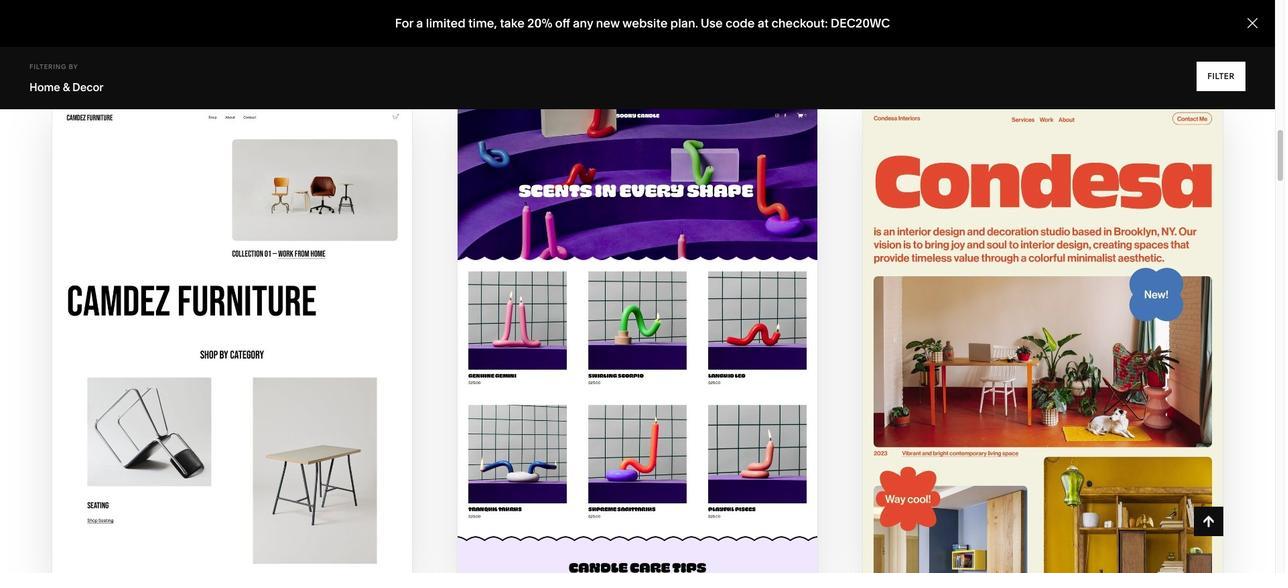 Task type: describe. For each thing, give the bounding box(es) containing it.
start with soony button
[[566, 311, 709, 348]]

take
[[500, 16, 525, 31]]

a
[[416, 16, 423, 31]]

preview camdez link
[[173, 337, 292, 374]]

preview for preview condesa
[[980, 348, 1038, 363]]

preview for preview soony
[[583, 348, 642, 363]]

at
[[758, 16, 769, 31]]

filter button
[[1197, 62, 1246, 91]]

plan.
[[671, 16, 699, 31]]

checkout:
[[772, 16, 828, 31]]

home & decor
[[29, 80, 104, 94]]

20%
[[528, 16, 553, 31]]

for
[[395, 16, 414, 31]]

website
[[623, 16, 668, 31]]

1 vertical spatial soony
[[645, 348, 693, 363]]

preview for preview camdez
[[173, 348, 231, 363]]

preview condesa link
[[980, 337, 1107, 374]]

camdez image
[[52, 108, 412, 573]]

preview soony
[[583, 348, 693, 363]]

code
[[726, 16, 755, 31]]

preview soony link
[[583, 337, 693, 374]]

filtering
[[29, 63, 67, 70]]

1 vertical spatial condesa
[[1041, 348, 1107, 363]]

soony image
[[458, 108, 818, 573]]

any
[[573, 16, 593, 31]]

by
[[69, 63, 78, 70]]

decor
[[72, 80, 104, 94]]



Task type: vqa. For each thing, say whether or not it's contained in the screenshot.
second Start from right
yes



Task type: locate. For each thing, give the bounding box(es) containing it.
back to top image
[[1202, 514, 1217, 529]]

start with camdez
[[156, 321, 294, 337]]

camdez up 'preview camdez' at the left
[[237, 321, 294, 337]]

with
[[200, 321, 234, 337], [610, 321, 644, 337], [1007, 321, 1041, 337]]

camdez inside preview camdez link
[[234, 348, 292, 363]]

with for condesa
[[1007, 321, 1041, 337]]

2 with from the left
[[610, 321, 644, 337]]

home
[[29, 80, 60, 94]]

1 horizontal spatial preview
[[583, 348, 642, 363]]

preview condesa
[[980, 348, 1107, 363]]

preview down start with soony on the bottom
[[583, 348, 642, 363]]

start for start with condesa
[[963, 321, 1003, 337]]

2 horizontal spatial preview
[[980, 348, 1038, 363]]

condesa image
[[863, 108, 1223, 573]]

condesa
[[1044, 321, 1110, 337], [1041, 348, 1107, 363]]

preview down start with camdez
[[173, 348, 231, 363]]

start up 'preview camdez' at the left
[[156, 321, 196, 337]]

1 preview from the left
[[173, 348, 231, 363]]

start with soony
[[566, 321, 695, 337]]

soony up preview soony
[[647, 321, 695, 337]]

3 start from the left
[[963, 321, 1003, 337]]

condesa down the start with condesa
[[1041, 348, 1107, 363]]

0 horizontal spatial preview
[[173, 348, 231, 363]]

filter
[[1208, 71, 1235, 81]]

preview
[[173, 348, 231, 363], [583, 348, 642, 363], [980, 348, 1038, 363]]

camdez inside start with camdez button
[[237, 321, 294, 337]]

start with camdez button
[[156, 311, 308, 348]]

start for start with soony
[[566, 321, 607, 337]]

off
[[555, 16, 570, 31]]

1 horizontal spatial with
[[610, 321, 644, 337]]

0 vertical spatial condesa
[[1044, 321, 1110, 337]]

with up preview condesa
[[1007, 321, 1041, 337]]

with up 'preview camdez' at the left
[[200, 321, 234, 337]]

start with condesa button
[[963, 311, 1124, 348]]

with for camdez
[[200, 321, 234, 337]]

camdez down start with camdez
[[234, 348, 292, 363]]

1 start from the left
[[156, 321, 196, 337]]

&
[[63, 80, 70, 94]]

start up preview soony
[[566, 321, 607, 337]]

soony inside button
[[647, 321, 695, 337]]

dec20wc
[[831, 16, 890, 31]]

3 with from the left
[[1007, 321, 1041, 337]]

0 horizontal spatial start
[[156, 321, 196, 337]]

preview camdez
[[173, 348, 292, 363]]

1 vertical spatial camdez
[[234, 348, 292, 363]]

condesa up preview condesa
[[1044, 321, 1110, 337]]

preview of building your own template image
[[638, 0, 1224, 41]]

preview down the start with condesa
[[980, 348, 1038, 363]]

soony
[[647, 321, 695, 337], [645, 348, 693, 363]]

0 horizontal spatial with
[[200, 321, 234, 337]]

camdez
[[237, 321, 294, 337], [234, 348, 292, 363]]

2 horizontal spatial start
[[963, 321, 1003, 337]]

2 horizontal spatial with
[[1007, 321, 1041, 337]]

new
[[596, 16, 620, 31]]

2 start from the left
[[566, 321, 607, 337]]

for a limited time, take 20% off any new website plan. use code at checkout: dec20wc
[[395, 16, 890, 31]]

1 horizontal spatial start
[[566, 321, 607, 337]]

soony down start with soony on the bottom
[[645, 348, 693, 363]]

filtering by
[[29, 63, 78, 70]]

use
[[701, 16, 723, 31]]

with for soony
[[610, 321, 644, 337]]

0 vertical spatial soony
[[647, 321, 695, 337]]

0 vertical spatial camdez
[[237, 321, 294, 337]]

start with condesa
[[963, 321, 1110, 337]]

1 with from the left
[[200, 321, 234, 337]]

with up preview soony
[[610, 321, 644, 337]]

start up preview condesa
[[963, 321, 1003, 337]]

condesa inside button
[[1044, 321, 1110, 337]]

2 preview from the left
[[583, 348, 642, 363]]

time,
[[469, 16, 497, 31]]

start
[[156, 321, 196, 337], [566, 321, 607, 337], [963, 321, 1003, 337]]

start for start with camdez
[[156, 321, 196, 337]]

3 preview from the left
[[980, 348, 1038, 363]]

limited
[[426, 16, 466, 31]]



